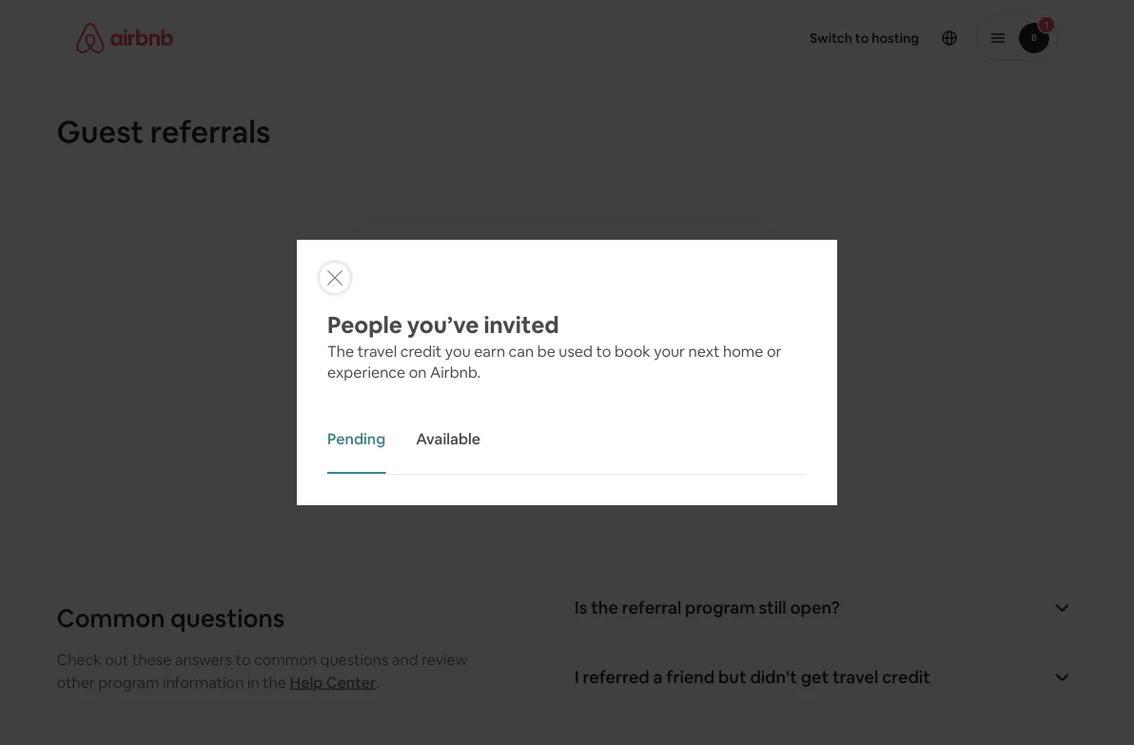 Task type: locate. For each thing, give the bounding box(es) containing it.
check
[[57, 650, 102, 669]]

questions up center
[[320, 650, 389, 669]]

to right used
[[596, 341, 612, 361]]

guest referrals
[[57, 111, 271, 151]]

tab list
[[328, 406, 807, 475]]

or
[[767, 341, 782, 361]]

is the referral program still open? button
[[575, 597, 1078, 620]]

1 horizontal spatial credit
[[883, 666, 931, 689]]

get
[[801, 666, 829, 689]]

the right in
[[263, 673, 287, 692]]

travel inside people you've invited the travel credit you earn can be used to book your next home or experience on airbnb.
[[358, 341, 397, 361]]

credit up on
[[401, 341, 442, 361]]

credit inside button
[[883, 666, 931, 689]]

ups
[[419, 329, 444, 348]]

program left still
[[686, 597, 756, 619]]

1 vertical spatial questions
[[320, 650, 389, 669]]

invited
[[484, 310, 560, 339]]

0 horizontal spatial credit
[[401, 341, 442, 361]]

0 horizontal spatial program
[[98, 673, 159, 692]]

questions up answers
[[170, 603, 285, 635]]

help
[[290, 673, 323, 692]]

travel right get
[[833, 666, 879, 689]]

a
[[654, 666, 663, 689]]

1 horizontal spatial the
[[591, 597, 619, 619]]

1 vertical spatial credit
[[883, 666, 931, 689]]

credit right get
[[883, 666, 931, 689]]

.
[[376, 673, 380, 692]]

0 horizontal spatial travel
[[358, 341, 397, 361]]

tab list containing pending
[[328, 406, 807, 475]]

0 vertical spatial travel
[[358, 341, 397, 361]]

help center link
[[290, 673, 376, 692]]

sign ups
[[386, 329, 444, 348]]

open?
[[791, 597, 841, 619]]

1 vertical spatial program
[[98, 673, 159, 692]]

1 horizontal spatial travel
[[833, 666, 879, 689]]

1 vertical spatial the
[[263, 673, 287, 692]]

program
[[686, 597, 756, 619], [98, 673, 159, 692]]

1 vertical spatial to
[[236, 650, 251, 669]]

the right is at right bottom
[[591, 597, 619, 619]]

i
[[575, 666, 580, 689]]

available
[[416, 429, 481, 448]]

1 horizontal spatial to
[[596, 341, 612, 361]]

travel up experience
[[358, 341, 397, 361]]

friend
[[667, 666, 715, 689]]

next
[[689, 341, 720, 361]]

these
[[132, 650, 172, 669]]

and
[[392, 650, 418, 669]]

travel inside button
[[833, 666, 879, 689]]

0 vertical spatial questions
[[170, 603, 285, 635]]

your
[[654, 341, 686, 361]]

1 horizontal spatial program
[[686, 597, 756, 619]]

i referred a friend but didn't get travel credit button
[[575, 666, 1078, 689]]

referral
[[622, 597, 682, 619]]

home
[[724, 341, 764, 361]]

program down out
[[98, 673, 159, 692]]

1 horizontal spatial questions
[[320, 650, 389, 669]]

0 vertical spatial credit
[[401, 341, 442, 361]]

0 vertical spatial to
[[596, 341, 612, 361]]

check out these answers to common questions and review other program information in the
[[57, 650, 468, 692]]

0 horizontal spatial the
[[263, 673, 287, 692]]

referrals
[[150, 111, 271, 151]]

to
[[596, 341, 612, 361], [236, 650, 251, 669]]

questions
[[170, 603, 285, 635], [320, 650, 389, 669]]

you've
[[407, 310, 479, 339]]

is
[[575, 597, 588, 619]]

center
[[326, 673, 376, 692]]

you
[[445, 341, 471, 361]]

0 horizontal spatial to
[[236, 650, 251, 669]]

travel
[[358, 341, 397, 361], [833, 666, 879, 689]]

to up in
[[236, 650, 251, 669]]

the
[[591, 597, 619, 619], [263, 673, 287, 692]]

0 vertical spatial the
[[591, 597, 619, 619]]

1 vertical spatial travel
[[833, 666, 879, 689]]

to inside check out these answers to common questions and review other program information in the
[[236, 650, 251, 669]]

credit inside people you've invited the travel credit you earn can be used to book your next home or experience on airbnb.
[[401, 341, 442, 361]]

0 vertical spatial program
[[686, 597, 756, 619]]

0 horizontal spatial questions
[[170, 603, 285, 635]]

credit
[[401, 341, 442, 361], [883, 666, 931, 689]]

common
[[254, 650, 317, 669]]

program inside check out these answers to common questions and review other program information in the
[[98, 673, 159, 692]]

sign
[[386, 329, 416, 348]]

pending
[[328, 429, 386, 448]]

available button
[[416, 406, 481, 474]]



Task type: vqa. For each thing, say whether or not it's contained in the screenshot.
next
yes



Task type: describe. For each thing, give the bounding box(es) containing it.
close image
[[328, 270, 343, 286]]

profile element
[[590, 0, 1059, 76]]

people you've invited the travel credit you earn can be used to book your next home or experience on airbnb.
[[328, 310, 782, 382]]

i referred a friend but didn't get travel credit
[[575, 666, 931, 689]]

is the referral program still open?
[[575, 597, 841, 619]]

answers
[[175, 650, 232, 669]]

0
[[738, 329, 749, 352]]

out
[[105, 650, 129, 669]]

other
[[57, 673, 95, 692]]

book
[[615, 341, 651, 361]]

program inside button
[[686, 597, 756, 619]]

can
[[509, 341, 534, 361]]

earn
[[474, 341, 506, 361]]

be
[[538, 341, 556, 361]]

common
[[57, 603, 165, 635]]

people
[[328, 310, 403, 339]]

didn't
[[751, 666, 798, 689]]

to inside people you've invited the travel credit you earn can be used to book your next home or experience on airbnb.
[[596, 341, 612, 361]]

in
[[247, 673, 260, 692]]

guest
[[57, 111, 144, 151]]

experience
[[328, 362, 406, 382]]

the inside check out these answers to common questions and review other program information in the
[[263, 673, 287, 692]]

used
[[559, 341, 593, 361]]

information
[[163, 673, 244, 692]]

still
[[759, 597, 787, 619]]

the inside button
[[591, 597, 619, 619]]

referred
[[583, 666, 650, 689]]

airbnb.
[[430, 362, 481, 382]]

pending button
[[328, 406, 386, 474]]

review
[[422, 650, 468, 669]]

common questions
[[57, 603, 285, 635]]

but
[[719, 666, 747, 689]]

questions inside check out these answers to common questions and review other program information in the
[[320, 650, 389, 669]]

on
[[409, 362, 427, 382]]

the
[[328, 341, 354, 361]]

help center .
[[290, 673, 380, 692]]



